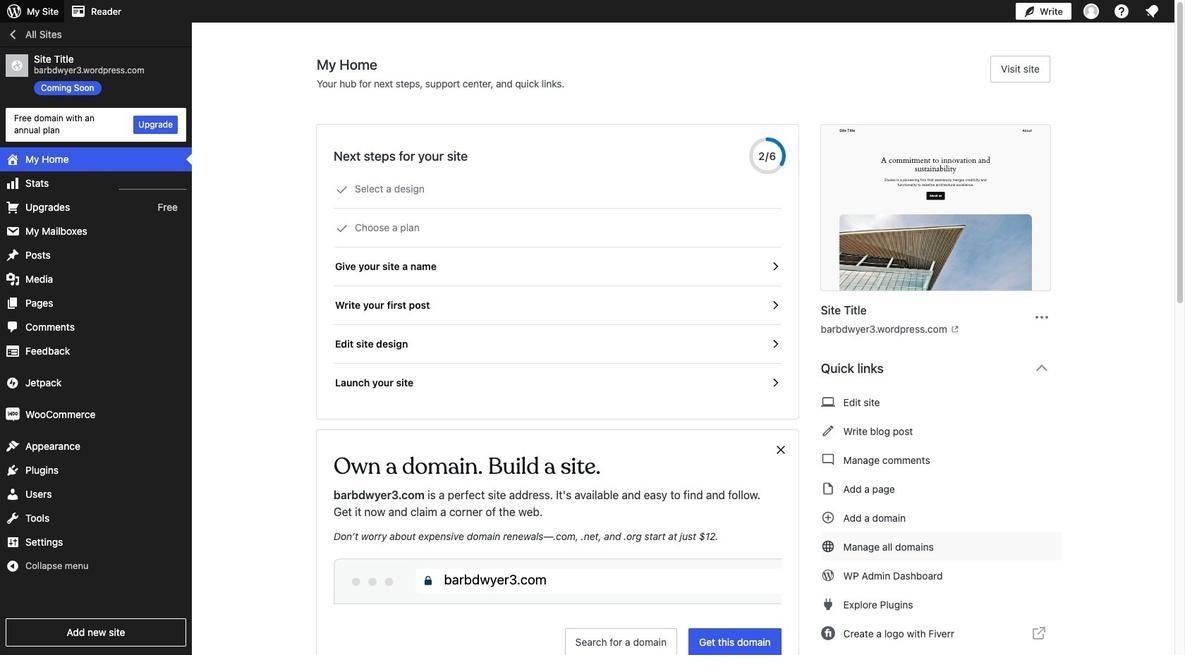 Task type: describe. For each thing, give the bounding box(es) containing it.
1 task enabled image from the top
[[769, 338, 782, 351]]

1 img image from the top
[[6, 376, 20, 390]]

insert_drive_file image
[[821, 481, 836, 498]]

edit image
[[821, 423, 836, 440]]

help image
[[1114, 3, 1131, 20]]



Task type: locate. For each thing, give the bounding box(es) containing it.
img image
[[6, 376, 20, 390], [6, 408, 20, 422]]

launchpad checklist element
[[334, 170, 782, 402]]

2 img image from the top
[[6, 408, 20, 422]]

1 vertical spatial task enabled image
[[769, 377, 782, 390]]

task enabled image
[[769, 338, 782, 351], [769, 377, 782, 390]]

mode_comment image
[[821, 452, 836, 469]]

dismiss domain name promotion image
[[775, 442, 788, 459]]

2 task enabled image from the top
[[769, 377, 782, 390]]

2 task enabled image from the top
[[769, 299, 782, 312]]

1 vertical spatial img image
[[6, 408, 20, 422]]

task complete image
[[336, 184, 349, 196]]

manage your notifications image
[[1144, 3, 1161, 20]]

0 vertical spatial img image
[[6, 376, 20, 390]]

task enabled image
[[769, 260, 782, 273], [769, 299, 782, 312]]

main content
[[317, 56, 1062, 656]]

highest hourly views 0 image
[[119, 180, 186, 190]]

1 vertical spatial task enabled image
[[769, 299, 782, 312]]

task complete image
[[336, 222, 349, 235]]

0 vertical spatial task enabled image
[[769, 260, 782, 273]]

1 task enabled image from the top
[[769, 260, 782, 273]]

my profile image
[[1084, 4, 1100, 19]]

progress bar
[[749, 138, 786, 174]]

0 vertical spatial task enabled image
[[769, 338, 782, 351]]

more options for site site title image
[[1034, 309, 1051, 326]]

laptop image
[[821, 394, 836, 411]]



Task type: vqa. For each thing, say whether or not it's contained in the screenshot.
Highest hourly views 0 image
yes



